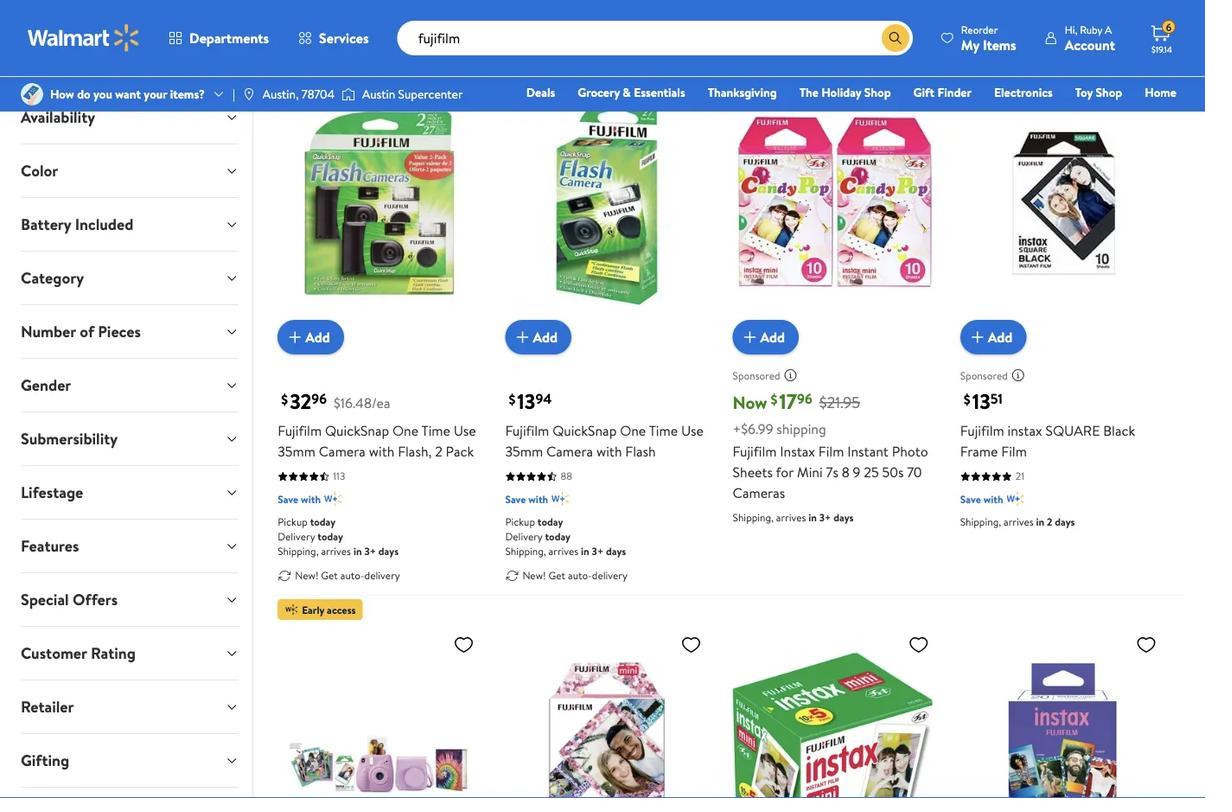 Task type: vqa. For each thing, say whether or not it's contained in the screenshot.
with associated with Fujifilm QuickSnap One Time Use 35mm Camera with Flash
yes



Task type: describe. For each thing, give the bounding box(es) containing it.
with for fujifilm quicksnap one time use 35mm camera with flash
[[529, 491, 548, 506]]

grocery & essentials
[[578, 84, 685, 101]]

cameras
[[733, 483, 785, 502]]

features tab
[[7, 520, 253, 572]]

walmart plus image for 13
[[1007, 490, 1024, 507]]

delivery for 13
[[592, 567, 628, 582]]

gifting tab
[[7, 734, 253, 787]]

frame
[[960, 442, 998, 461]]

popular pick
[[285, 41, 339, 56]]

battery included tab
[[7, 198, 253, 251]]

add to favorites list, fujifilm instax film instant photo sheets for mini 7s 8 9 25 50s 70 cameras image
[[909, 73, 929, 94]]

gender button
[[7, 359, 253, 412]]

special offers tab
[[7, 573, 253, 626]]

78704
[[302, 86, 335, 102]]

electronics
[[994, 84, 1053, 101]]

offers
[[73, 589, 118, 610]]

fujifilm instax mini film - confetti (10 exposures) image
[[505, 627, 709, 798]]

access
[[327, 602, 356, 617]]

9
[[853, 462, 861, 481]]

home fashion
[[915, 84, 1177, 125]]

retailer button
[[7, 680, 253, 733]]

holiday
[[822, 84, 862, 101]]

$19.14
[[1152, 43, 1172, 55]]

instax
[[1008, 421, 1042, 440]]

fujifilm quicksnap one time use 35mm camera with flash
[[505, 421, 704, 461]]

$16.48/ea
[[334, 393, 390, 412]]

category tab
[[7, 252, 253, 304]]

with for fujifilm quicksnap one time use 35mm camera with flash, 2 pack
[[301, 491, 321, 506]]

 image for austin supercenter
[[341, 86, 355, 103]]

one debit
[[1044, 108, 1103, 125]]

one inside $ 32 96 $16.48/ea fujifilm quicksnap one time use 35mm camera with flash, 2 pack
[[393, 421, 419, 440]]

retailer tab
[[7, 680, 253, 733]]

new! for $16.48/ea
[[295, 567, 319, 582]]

ruby
[[1080, 22, 1103, 37]]

1 save with from the left
[[278, 491, 321, 506]]

7s
[[826, 462, 839, 481]]

photo
[[892, 442, 928, 461]]

$ inside now $ 17 96 $21.95 +$6.99 shipping fujifilm instax film instant photo sheets for mini 7s 8 9 25 50s 70 cameras shipping, arrives in 3+ days
[[771, 390, 778, 409]]

lifestage tab
[[7, 466, 253, 519]]

items
[[983, 35, 1017, 54]]

94
[[536, 389, 552, 408]]

add to cart image for 13
[[967, 327, 988, 347]]

services
[[319, 29, 369, 48]]

arrives down 21 at the right of the page
[[1004, 514, 1034, 529]]

availability
[[21, 106, 95, 128]]

do
[[77, 86, 91, 102]]

save for $ 13 94
[[505, 491, 526, 506]]

battery
[[21, 214, 71, 235]]

retailer
[[21, 696, 74, 718]]

add for fujifilm quicksnap one time use 35mm camera with flash, 2 pack
[[305, 327, 330, 346]]

add for fujifilm instax square black frame film
[[988, 327, 1013, 346]]

flash
[[625, 442, 656, 461]]

gifting button
[[7, 734, 253, 787]]

deals
[[526, 84, 555, 101]]

of
[[80, 321, 94, 342]]

mini
[[797, 462, 823, 481]]

electronics link
[[986, 83, 1061, 102]]

for
[[776, 462, 794, 481]]

get for $16.48/ea
[[321, 567, 338, 582]]

quicksnap inside the fujifilm quicksnap one time use 35mm camera with flash
[[553, 421, 617, 440]]

submersibility button
[[7, 412, 253, 465]]

reorder
[[961, 22, 998, 37]]

number of pieces
[[21, 321, 141, 342]]

your
[[144, 86, 167, 102]]

debit
[[1073, 108, 1103, 125]]

walmart+
[[1125, 108, 1177, 125]]

special offers button
[[7, 573, 253, 626]]

new! get auto-delivery for $16.48/ea
[[295, 567, 400, 582]]

reorder my items
[[961, 22, 1017, 54]]

black
[[1104, 421, 1135, 440]]

fujifilm instax square black frame film image
[[960, 66, 1164, 341]]

88
[[561, 468, 572, 483]]

square
[[1046, 421, 1100, 440]]

70
[[907, 462, 922, 481]]

registry
[[978, 108, 1022, 125]]

sponsored for $21.95
[[733, 368, 780, 382]]

 image for how do you want your items?
[[21, 83, 43, 105]]

film inside now $ 17 96 $21.95 +$6.99 shipping fujifilm instax film instant photo sheets for mini 7s 8 9 25 50s 70 cameras shipping, arrives in 3+ days
[[819, 442, 844, 461]]

$ for $ 13 94
[[509, 390, 516, 409]]

popular
[[285, 41, 319, 56]]

austin, 78704
[[263, 86, 335, 102]]

add for fujifilm instax film instant photo sheets for mini 7s 8 9 25 50s 70 cameras
[[761, 327, 785, 346]]

you
[[93, 86, 112, 102]]

finder
[[938, 84, 972, 101]]

the
[[800, 84, 819, 101]]

my
[[961, 35, 980, 54]]

now $ 17 96 $21.95 +$6.99 shipping fujifilm instax film instant photo sheets for mini 7s 8 9 25 50s 70 cameras shipping, arrives in 3+ days
[[733, 386, 928, 525]]

$21.95
[[819, 392, 860, 413]]

home
[[1145, 84, 1177, 101]]

special
[[21, 589, 69, 610]]

add to favorites list, fujifilm instax mini instant film, 50 sheets image
[[909, 634, 929, 655]]

new! for 13
[[523, 567, 546, 582]]

get up the seller on the top of page
[[549, 6, 566, 21]]

pickup for $16.48/ea
[[278, 514, 308, 529]]

lifestage
[[21, 482, 83, 503]]

features
[[21, 535, 79, 557]]

category
[[21, 267, 84, 289]]

|
[[233, 86, 235, 102]]

add button for fujifilm quicksnap one time use 35mm camera with flash, 2 pack
[[278, 320, 344, 354]]

fujifilm quicksnap one time use 35mm camera with flash, 2 pack image
[[278, 66, 481, 341]]

add button for fujifilm quicksnap one time use 35mm camera with flash
[[505, 320, 571, 354]]

in inside now $ 17 96 $21.95 +$6.99 shipping fujifilm instax film instant photo sheets for mini 7s 8 9 25 50s 70 cameras shipping, arrives in 3+ days
[[809, 510, 817, 525]]

film inside fujifilm instax square black frame film
[[1001, 442, 1027, 461]]

3+ inside now $ 17 96 $21.95 +$6.99 shipping fujifilm instax film instant photo sheets for mini 7s 8 9 25 50s 70 cameras shipping, arrives in 3+ days
[[819, 510, 831, 525]]

auto- for 13
[[568, 567, 592, 582]]

2 inside $ 32 96 $16.48/ea fujifilm quicksnap one time use 35mm camera with flash, 2 pack
[[435, 442, 442, 461]]

supercenter
[[398, 86, 463, 102]]

camera inside $ 32 96 $16.48/ea fujifilm quicksnap one time use 35mm camera with flash, 2 pack
[[319, 442, 366, 461]]

included
[[75, 214, 134, 235]]

arrives down walmart plus icon
[[549, 544, 579, 558]]

1 vertical spatial 2
[[1047, 514, 1053, 529]]

new! get auto-delivery for 13
[[523, 567, 628, 582]]

delivery for $16.48/ea
[[365, 567, 400, 582]]

add to favorites list, fujifilm instax mini film 20 count value pack (1 pack instax rainblow film and 1 pack instax confetti) image
[[1136, 634, 1157, 655]]

battery included button
[[7, 198, 253, 251]]

special offers
[[21, 589, 118, 610]]

submersibility tab
[[7, 412, 253, 465]]

+$6.99
[[733, 419, 773, 438]]

fashion link
[[907, 107, 963, 126]]

use inside the fujifilm quicksnap one time use 35mm camera with flash
[[681, 421, 704, 440]]

$ 13 51
[[964, 386, 1003, 415]]

early
[[302, 602, 324, 617]]

gifting
[[21, 750, 69, 771]]

home link
[[1137, 83, 1185, 102]]

delivery for $16.48/ea
[[278, 529, 315, 544]]

deals link
[[519, 83, 563, 102]]

with for fujifilm instax square black frame film
[[984, 491, 1003, 506]]

time inside $ 32 96 $16.48/ea fujifilm quicksnap one time use 35mm camera with flash, 2 pack
[[421, 421, 450, 440]]

8
[[842, 462, 850, 481]]

gift finder
[[914, 84, 972, 101]]

13 for $ 13 94
[[517, 386, 536, 415]]

delivery for 13
[[505, 529, 543, 544]]

add to cart image for $21.95
[[740, 327, 761, 347]]

fujifilm instax mini film 20 count value pack (1 pack instax rainblow film and 1 pack instax confetti) image
[[960, 627, 1164, 798]]

with inside $ 32 96 $16.48/ea fujifilm quicksnap one time use 35mm camera with flash, 2 pack
[[369, 442, 395, 461]]

13 for $ 13 51
[[972, 386, 991, 415]]

gender
[[21, 374, 71, 396]]



Task type: locate. For each thing, give the bounding box(es) containing it.
2 horizontal spatial save
[[960, 491, 981, 506]]

1 horizontal spatial save
[[505, 491, 526, 506]]

fujifilm instax mini 7+ bundle (10-pack film, album, camera case, stickers), lavender, brand new condition image
[[278, 627, 481, 798]]

35mm inside the fujifilm quicksnap one time use 35mm camera with flash
[[505, 442, 543, 461]]

2 time from the left
[[649, 421, 678, 440]]

quicksnap inside $ 32 96 $16.48/ea fujifilm quicksnap one time use 35mm camera with flash, 2 pack
[[325, 421, 389, 440]]

time inside the fujifilm quicksnap one time use 35mm camera with flash
[[649, 421, 678, 440]]

add button up ad disclaimer and feedback for ingridsponsoredproducts icon
[[960, 320, 1027, 354]]

3 save from the left
[[960, 491, 981, 506]]

add to favorites list, fujifilm instax square black frame film image
[[1136, 73, 1157, 94]]

thanksgiving
[[708, 84, 777, 101]]

ad disclaimer and feedback for ingridsponsoredproducts image
[[1011, 368, 1025, 382]]

services button
[[284, 17, 384, 59]]

0 horizontal spatial save with
[[278, 491, 321, 506]]

2 96 from the left
[[797, 389, 812, 408]]

fujifilm instax film instant photo sheets for mini 7s 8 9 25 50s 70 cameras image
[[733, 66, 936, 341]]

customer rating tab
[[7, 627, 253, 680]]

availability tab
[[7, 91, 253, 144]]

the holiday shop
[[800, 84, 891, 101]]

3 $ from the left
[[771, 390, 778, 409]]

0 horizontal spatial one
[[393, 421, 419, 440]]

one up flash
[[620, 421, 646, 440]]

2 walmart plus image from the left
[[1007, 490, 1024, 507]]

2 add to cart image from the left
[[740, 327, 761, 347]]

items?
[[170, 86, 205, 102]]

fujifilm inside now $ 17 96 $21.95 +$6.99 shipping fujifilm instax film instant photo sheets for mini 7s 8 9 25 50s 70 cameras shipping, arrives in 3+ days
[[733, 442, 777, 461]]

add up ad disclaimer and feedback for ingridsponsoredproducts image
[[761, 327, 785, 346]]

add button for fujifilm instax film instant photo sheets for mini 7s 8 9 25 50s 70 cameras
[[733, 320, 799, 354]]

walmart plus image down 113
[[324, 490, 342, 507]]

instant
[[848, 442, 889, 461]]

96 inside $ 32 96 $16.48/ea fujifilm quicksnap one time use 35mm camera with flash, 2 pack
[[312, 389, 327, 408]]

1 pickup from the left
[[278, 514, 308, 529]]

1 pickup today delivery today shipping, arrives in 3+ days from the left
[[278, 514, 399, 558]]

0 horizontal spatial film
[[819, 442, 844, 461]]

1 time from the left
[[421, 421, 450, 440]]

 image
[[21, 83, 43, 105], [341, 86, 355, 103]]

toy shop
[[1075, 84, 1123, 101]]

1 horizontal spatial 35mm
[[505, 442, 543, 461]]

$ for $ 13 51
[[964, 390, 971, 409]]

3 add button from the left
[[733, 320, 799, 354]]

account
[[1065, 35, 1115, 54]]

auto- for $16.48/ea
[[340, 567, 365, 582]]

1 add to cart image from the left
[[285, 327, 305, 347]]

pickup for 13
[[505, 514, 535, 529]]

2 quicksnap from the left
[[553, 421, 617, 440]]

96 down ad disclaimer and feedback for ingridsponsoredproducts image
[[797, 389, 812, 408]]

add to cart image up now
[[740, 327, 761, 347]]

fujifilm
[[278, 421, 322, 440], [505, 421, 549, 440], [960, 421, 1004, 440], [733, 442, 777, 461]]

2 save from the left
[[505, 491, 526, 506]]

 image right 78704
[[341, 86, 355, 103]]

time up flash, at the bottom
[[421, 421, 450, 440]]

walmart plus image
[[552, 490, 569, 507]]

one inside the fujifilm quicksnap one time use 35mm camera with flash
[[620, 421, 646, 440]]

the holiday shop link
[[792, 83, 899, 102]]

one up flash, at the bottom
[[393, 421, 419, 440]]

add up the "94"
[[533, 327, 558, 346]]

2 down fujifilm instax square black frame film
[[1047, 514, 1053, 529]]

one
[[393, 421, 419, 440], [620, 421, 646, 440]]

battery included
[[21, 214, 134, 235]]

customer rating button
[[7, 627, 253, 680]]

ad disclaimer and feedback for ingridsponsoredproducts image
[[784, 368, 798, 382]]

1 horizontal spatial one
[[620, 421, 646, 440]]

0 horizontal spatial shop
[[864, 84, 891, 101]]

3+
[[819, 510, 831, 525], [364, 544, 376, 558], [592, 544, 604, 558]]

want
[[115, 86, 141, 102]]

$ 13 94
[[509, 386, 552, 415]]

delivery
[[278, 529, 315, 544], [505, 529, 543, 544]]

shipping, inside now $ 17 96 $21.95 +$6.99 shipping fujifilm instax film instant photo sheets for mini 7s 8 9 25 50s 70 cameras shipping, arrives in 3+ days
[[733, 510, 774, 525]]

color tab
[[7, 144, 253, 197]]

1 horizontal spatial  image
[[341, 86, 355, 103]]

use
[[454, 421, 476, 440], [681, 421, 704, 440]]

category button
[[7, 252, 253, 304]]

quicksnap down $16.48/ea
[[325, 421, 389, 440]]

2 pickup today delivery today shipping, arrives in 3+ days from the left
[[505, 514, 626, 558]]

get
[[549, 6, 566, 21], [321, 567, 338, 582], [549, 567, 566, 582]]

2 $ from the left
[[509, 390, 516, 409]]

arrives inside now $ 17 96 $21.95 +$6.99 shipping fujifilm instax film instant photo sheets for mini 7s 8 9 25 50s 70 cameras shipping, arrives in 3+ days
[[776, 510, 806, 525]]

toy shop link
[[1068, 83, 1130, 102]]

1 save from the left
[[278, 491, 298, 506]]

austin supercenter
[[362, 86, 463, 102]]

1 horizontal spatial walmart plus image
[[1007, 490, 1024, 507]]

1 horizontal spatial use
[[681, 421, 704, 440]]

0 horizontal spatial delivery
[[278, 529, 315, 544]]

2 13 from the left
[[972, 386, 991, 415]]

shop right holiday
[[864, 84, 891, 101]]

Search search field
[[397, 21, 913, 55]]

add to favorites list, fujifilm instax mini film - confetti (10 exposures) image
[[681, 634, 702, 655]]

0 horizontal spatial time
[[421, 421, 450, 440]]

0 horizontal spatial quicksnap
[[325, 421, 389, 440]]

0 horizontal spatial 2
[[435, 442, 442, 461]]

save with for $ 13 51
[[960, 491, 1003, 506]]

get down walmart plus icon
[[549, 567, 566, 582]]

1 camera from the left
[[319, 442, 366, 461]]

1 horizontal spatial film
[[1001, 442, 1027, 461]]

pickup today delivery today shipping, arrives in 3+ days
[[278, 514, 399, 558], [505, 514, 626, 558]]

grocery & essentials link
[[570, 83, 693, 102]]

1 use from the left
[[454, 421, 476, 440]]

0 horizontal spatial pickup
[[278, 514, 308, 529]]

1 horizontal spatial 2
[[1047, 514, 1053, 529]]

add to favorites list, fujifilm quicksnap one time use 35mm camera with flash image
[[681, 73, 702, 94]]

1 delivery from the left
[[278, 529, 315, 544]]

0 horizontal spatial add to cart image
[[285, 327, 305, 347]]

add to cart image up $ 13 51
[[967, 327, 988, 347]]

35mm inside $ 32 96 $16.48/ea fujifilm quicksnap one time use 35mm camera with flash, 2 pack
[[278, 442, 316, 461]]

1 horizontal spatial 13
[[972, 386, 991, 415]]

6
[[1166, 20, 1172, 34]]

essentials
[[634, 84, 685, 101]]

 image left how
[[21, 83, 43, 105]]

Walmart Site-Wide search field
[[397, 21, 913, 55]]

new! get auto-delivery up the seller on the top of page
[[523, 6, 628, 21]]

fujifilm inside fujifilm instax square black frame film
[[960, 421, 1004, 440]]

1 horizontal spatial add to cart image
[[740, 327, 761, 347]]

1 film from the left
[[819, 442, 844, 461]]

1 horizontal spatial sponsored
[[960, 368, 1008, 382]]

hi,
[[1065, 22, 1078, 37]]

2 camera from the left
[[546, 442, 593, 461]]

1 horizontal spatial camera
[[546, 442, 593, 461]]

add to cart image up $ 13 94
[[512, 327, 533, 347]]

35mm down $ 13 94
[[505, 442, 543, 461]]

add to cart image
[[285, 327, 305, 347], [967, 327, 988, 347]]

2 add from the left
[[533, 327, 558, 346]]

1 horizontal spatial shop
[[1096, 84, 1123, 101]]

add button up 32 in the left of the page
[[278, 320, 344, 354]]

$ for $ 32 96 $16.48/ea fujifilm quicksnap one time use 35mm camera with flash, 2 pack
[[281, 390, 288, 409]]

fujifilm inside $ 32 96 $16.48/ea fujifilm quicksnap one time use 35mm camera with flash, 2 pack
[[278, 421, 322, 440]]

2 horizontal spatial save with
[[960, 491, 1003, 506]]

0 horizontal spatial pickup today delivery today shipping, arrives in 3+ days
[[278, 514, 399, 558]]

 image
[[242, 87, 256, 101]]

$ left the "94"
[[509, 390, 516, 409]]

number
[[21, 321, 76, 342]]

customer
[[21, 642, 87, 664]]

new! get auto-delivery up access
[[295, 567, 400, 582]]

best
[[512, 41, 532, 56]]

1 sponsored from the left
[[733, 368, 780, 382]]

3+ for 13
[[592, 544, 604, 558]]

arrives
[[776, 510, 806, 525], [1004, 514, 1034, 529], [321, 544, 351, 558], [549, 544, 579, 558]]

color
[[21, 160, 58, 182]]

camera up 113
[[319, 442, 366, 461]]

toy
[[1075, 84, 1093, 101]]

sponsored
[[733, 368, 780, 382], [960, 368, 1008, 382]]

add to cart image for 13
[[512, 327, 533, 347]]

sheets
[[733, 462, 773, 481]]

add to favorites list, fujifilm quicksnap one time use 35mm camera with flash, 2 pack image
[[453, 73, 474, 94]]

$ left 32 in the left of the page
[[281, 390, 288, 409]]

film
[[819, 442, 844, 461], [1001, 442, 1027, 461]]

new! get auto-delivery down walmart plus icon
[[523, 567, 628, 582]]

1 quicksnap from the left
[[325, 421, 389, 440]]

4 $ from the left
[[964, 390, 971, 409]]

1 walmart plus image from the left
[[324, 490, 342, 507]]

use inside $ 32 96 $16.48/ea fujifilm quicksnap one time use 35mm camera with flash, 2 pack
[[454, 421, 476, 440]]

0 horizontal spatial 13
[[517, 386, 536, 415]]

number of pieces button
[[7, 305, 253, 358]]

grocery
[[578, 84, 620, 101]]

add to cart image up 32 in the left of the page
[[285, 327, 305, 347]]

arrives down cameras
[[776, 510, 806, 525]]

use up pack
[[454, 421, 476, 440]]

1 horizontal spatial save with
[[505, 491, 548, 506]]

pickup today delivery today shipping, arrives in 3+ days down walmart plus icon
[[505, 514, 626, 558]]

save with for $ 13 94
[[505, 491, 548, 506]]

1 horizontal spatial 3+
[[592, 544, 604, 558]]

fujifilm up frame
[[960, 421, 1004, 440]]

departments
[[189, 29, 269, 48]]

add to favorites list, fujifilm instax mini 7+ bundle (10-pack film, album, camera case, stickers), lavender, brand new condition image
[[453, 634, 474, 655]]

pickup today delivery today shipping, arrives in 3+ days down 113
[[278, 514, 399, 558]]

get for 13
[[549, 567, 566, 582]]

film down instax
[[1001, 442, 1027, 461]]

film up 7s
[[819, 442, 844, 461]]

add to cart image for $16.48/ea
[[285, 327, 305, 347]]

1 shop from the left
[[864, 84, 891, 101]]

arrives up access
[[321, 544, 351, 558]]

add button up the "94"
[[505, 320, 571, 354]]

0 horizontal spatial walmart plus image
[[324, 490, 342, 507]]

1 add from the left
[[305, 327, 330, 346]]

0 horizontal spatial add to cart image
[[512, 327, 533, 347]]

2 horizontal spatial 3+
[[819, 510, 831, 525]]

0 horizontal spatial 35mm
[[278, 442, 316, 461]]

0 horizontal spatial  image
[[21, 83, 43, 105]]

in
[[809, 510, 817, 525], [1036, 514, 1045, 529], [354, 544, 362, 558], [581, 544, 589, 558]]

walmart plus image
[[324, 490, 342, 507], [1007, 490, 1024, 507]]

1 96 from the left
[[312, 389, 327, 408]]

1 add button from the left
[[278, 320, 344, 354]]

1 horizontal spatial delivery
[[505, 529, 543, 544]]

$ inside $ 13 94
[[509, 390, 516, 409]]

add for fujifilm quicksnap one time use 35mm camera with flash
[[533, 327, 558, 346]]

1 horizontal spatial pickup today delivery today shipping, arrives in 3+ days
[[505, 514, 626, 558]]

0 horizontal spatial use
[[454, 421, 476, 440]]

1 add to cart image from the left
[[512, 327, 533, 347]]

add to cart image
[[512, 327, 533, 347], [740, 327, 761, 347]]

with inside the fujifilm quicksnap one time use 35mm camera with flash
[[597, 442, 622, 461]]

3+ for $16.48/ea
[[364, 544, 376, 558]]

shipping,
[[733, 510, 774, 525], [960, 514, 1001, 529], [278, 544, 319, 558], [505, 544, 546, 558]]

2 delivery from the left
[[505, 529, 543, 544]]

0 vertical spatial 2
[[435, 442, 442, 461]]

number of pieces tab
[[7, 305, 253, 358]]

1 13 from the left
[[517, 386, 536, 415]]

fujifilm instax mini instant film, 50 sheets image
[[733, 627, 936, 798]]

use left +$6.99
[[681, 421, 704, 440]]

96 left $16.48/ea
[[312, 389, 327, 408]]

how do you want your items?
[[50, 86, 205, 102]]

walmart image
[[28, 24, 140, 52]]

25
[[864, 462, 879, 481]]

search icon image
[[889, 31, 903, 45]]

camera inside the fujifilm quicksnap one time use 35mm camera with flash
[[546, 442, 593, 461]]

fujifilm instax square black frame film
[[960, 421, 1135, 461]]

pickup
[[278, 514, 308, 529], [505, 514, 535, 529]]

96 inside now $ 17 96 $21.95 +$6.99 shipping fujifilm instax film instant photo sheets for mini 7s 8 9 25 50s 70 cameras shipping, arrives in 3+ days
[[797, 389, 812, 408]]

2 add button from the left
[[505, 320, 571, 354]]

walmart+ link
[[1117, 107, 1185, 126]]

save
[[278, 491, 298, 506], [505, 491, 526, 506], [960, 491, 981, 506]]

gift finder link
[[906, 83, 980, 102]]

seller
[[535, 41, 559, 56]]

$ left 17
[[771, 390, 778, 409]]

sponsored for 13
[[960, 368, 1008, 382]]

2 use from the left
[[681, 421, 704, 440]]

2 sponsored from the left
[[960, 368, 1008, 382]]

3 add from the left
[[761, 327, 785, 346]]

1 horizontal spatial add to cart image
[[967, 327, 988, 347]]

$ inside $ 13 51
[[964, 390, 971, 409]]

rating
[[91, 642, 136, 664]]

time up flash
[[649, 421, 678, 440]]

$ 32 96 $16.48/ea fujifilm quicksnap one time use 35mm camera with flash, 2 pack
[[278, 386, 476, 461]]

walmart plus image for $16.48/ea
[[324, 490, 342, 507]]

pickup today delivery today shipping, arrives in 3+ days for 13
[[505, 514, 626, 558]]

add button for fujifilm instax square black frame film
[[960, 320, 1027, 354]]

2 save with from the left
[[505, 491, 548, 506]]

days inside now $ 17 96 $21.95 +$6.99 shipping fujifilm instax film instant photo sheets for mini 7s 8 9 25 50s 70 cameras shipping, arrives in 3+ days
[[834, 510, 854, 525]]

sponsored up $ 13 51
[[960, 368, 1008, 382]]

delivery
[[592, 6, 628, 21], [365, 567, 400, 582], [592, 567, 628, 582]]

3 save with from the left
[[960, 491, 1003, 506]]

1 horizontal spatial pickup
[[505, 514, 535, 529]]

4 add button from the left
[[960, 320, 1027, 354]]

1 horizontal spatial quicksnap
[[553, 421, 617, 440]]

shipping, arrives in 2 days
[[960, 514, 1075, 529]]

quicksnap up '88'
[[553, 421, 617, 440]]

0 horizontal spatial sponsored
[[733, 368, 780, 382]]

best seller
[[512, 41, 559, 56]]

2 shop from the left
[[1096, 84, 1123, 101]]

13
[[517, 386, 536, 415], [972, 386, 991, 415]]

2 left pack
[[435, 442, 442, 461]]

save for $ 13 51
[[960, 491, 981, 506]]

pack
[[446, 442, 474, 461]]

save with
[[278, 491, 321, 506], [505, 491, 548, 506], [960, 491, 1003, 506]]

2 film from the left
[[1001, 442, 1027, 461]]

fujifilm down $ 13 94
[[505, 421, 549, 440]]

0 horizontal spatial save
[[278, 491, 298, 506]]

fujifilm inside the fujifilm quicksnap one time use 35mm camera with flash
[[505, 421, 549, 440]]

$ left 51
[[964, 390, 971, 409]]

2 35mm from the left
[[505, 442, 543, 461]]

customer rating
[[21, 642, 136, 664]]

0 horizontal spatial camera
[[319, 442, 366, 461]]

113
[[333, 468, 345, 483]]

add
[[305, 327, 330, 346], [533, 327, 558, 346], [761, 327, 785, 346], [988, 327, 1013, 346]]

how
[[50, 86, 74, 102]]

fujifilm quicksnap one time use 35mm camera with flash image
[[505, 66, 709, 341]]

sponsored up now
[[733, 368, 780, 382]]

51
[[991, 389, 1003, 408]]

1 35mm from the left
[[278, 442, 316, 461]]

2 add to cart image from the left
[[967, 327, 988, 347]]

pickup today delivery today shipping, arrives in 3+ days for $16.48/ea
[[278, 514, 399, 558]]

1 $ from the left
[[281, 390, 288, 409]]

new! get auto-delivery
[[523, 6, 628, 21], [295, 567, 400, 582], [523, 567, 628, 582]]

now
[[733, 390, 767, 414]]

one debit link
[[1036, 107, 1110, 126]]

quicksnap
[[325, 421, 389, 440], [553, 421, 617, 440]]

0 horizontal spatial 3+
[[364, 544, 376, 558]]

add up ad disclaimer and feedback for ingridsponsoredproducts icon
[[988, 327, 1013, 346]]

walmart plus image up shipping, arrives in 2 days
[[1007, 490, 1024, 507]]

gender tab
[[7, 359, 253, 412]]

add button up ad disclaimer and feedback for ingridsponsoredproducts image
[[733, 320, 799, 354]]

$ inside $ 32 96 $16.48/ea fujifilm quicksnap one time use 35mm camera with flash, 2 pack
[[281, 390, 288, 409]]

get up early access
[[321, 567, 338, 582]]

fujifilm up sheets
[[733, 442, 777, 461]]

camera up '88'
[[546, 442, 593, 461]]

instax
[[780, 442, 815, 461]]

time
[[421, 421, 450, 440], [649, 421, 678, 440]]

2
[[435, 442, 442, 461], [1047, 514, 1053, 529]]

1 horizontal spatial time
[[649, 421, 678, 440]]

2 pickup from the left
[[505, 514, 535, 529]]

fujifilm down 32 in the left of the page
[[278, 421, 322, 440]]

shop right toy
[[1096, 84, 1123, 101]]

add up 32 in the left of the page
[[305, 327, 330, 346]]

&
[[623, 84, 631, 101]]

hi, ruby a account
[[1065, 22, 1115, 54]]

2 one from the left
[[620, 421, 646, 440]]

submersibility
[[21, 428, 118, 450]]

35mm down 32 in the left of the page
[[278, 442, 316, 461]]

1 one from the left
[[393, 421, 419, 440]]

4 add from the left
[[988, 327, 1013, 346]]

thanksgiving link
[[700, 83, 785, 102]]

1 horizontal spatial 96
[[797, 389, 812, 408]]

0 horizontal spatial 96
[[312, 389, 327, 408]]



